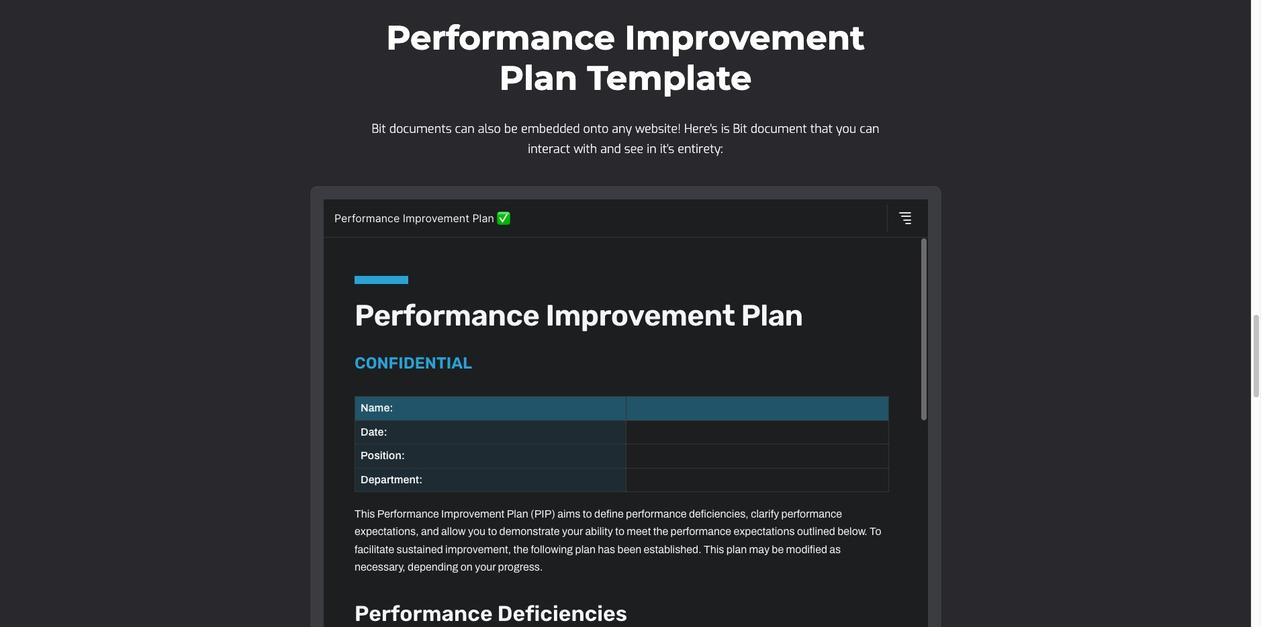 Task type: describe. For each thing, give the bounding box(es) containing it.
1 can from the left
[[455, 121, 475, 137]]

here's
[[684, 121, 718, 137]]

onto
[[583, 121, 609, 137]]

website!
[[635, 121, 681, 137]]

performance improvement plan template
[[386, 18, 865, 99]]

bit documents can also be embedded onto any website! here's is bit document that you can interact with and see in it's entirety:
[[372, 121, 879, 157]]

2 can from the left
[[860, 121, 879, 137]]

2 bit from the left
[[733, 121, 747, 137]]

performance
[[386, 18, 615, 59]]

in
[[647, 141, 657, 157]]

it's
[[660, 141, 675, 157]]

entirety:
[[678, 141, 723, 157]]

be
[[504, 121, 518, 137]]

you
[[836, 121, 857, 137]]

is
[[721, 121, 730, 137]]

with
[[574, 141, 597, 157]]



Task type: locate. For each thing, give the bounding box(es) containing it.
improvement
[[625, 18, 865, 59]]

document
[[751, 121, 807, 137]]

0 horizontal spatial bit
[[372, 121, 386, 137]]

can left also
[[455, 121, 475, 137]]

any
[[612, 121, 632, 137]]

1 horizontal spatial bit
[[733, 121, 747, 137]]

and
[[601, 141, 621, 157]]

0 horizontal spatial can
[[455, 121, 475, 137]]

can
[[455, 121, 475, 137], [860, 121, 879, 137]]

also
[[478, 121, 501, 137]]

1 horizontal spatial can
[[860, 121, 879, 137]]

embedded
[[521, 121, 580, 137]]

plan
[[499, 58, 578, 99]]

template
[[587, 58, 752, 99]]

can right 'you'
[[860, 121, 879, 137]]

1 bit from the left
[[372, 121, 386, 137]]

that
[[810, 121, 833, 137]]

bit
[[372, 121, 386, 137], [733, 121, 747, 137]]

bit right is
[[733, 121, 747, 137]]

documents
[[389, 121, 452, 137]]

interact
[[528, 141, 570, 157]]

bit left documents
[[372, 121, 386, 137]]

see
[[624, 141, 644, 157]]



Task type: vqa. For each thing, say whether or not it's contained in the screenshot.
"Here's"
yes



